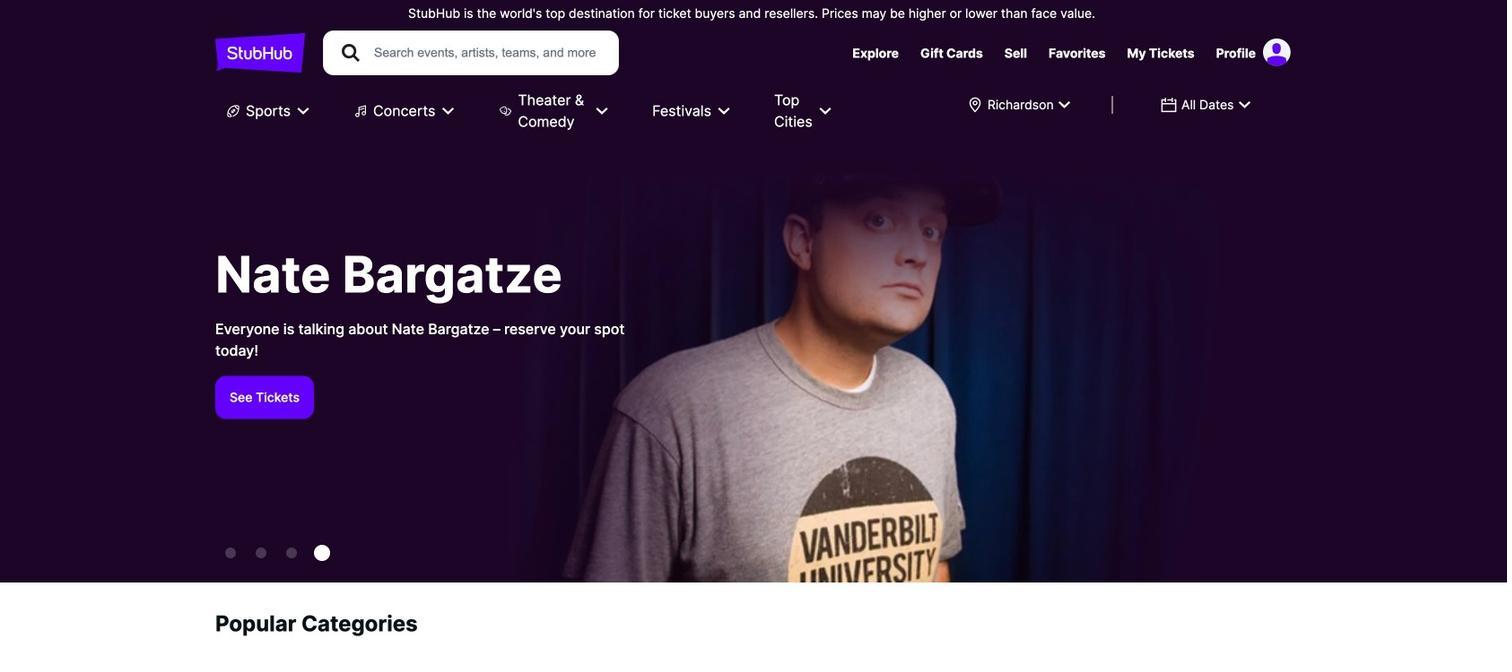 Task type: locate. For each thing, give the bounding box(es) containing it.
2 - drake image
[[286, 548, 297, 559]]

0 - bnp paribas open image
[[225, 548, 236, 559]]

stubhub image
[[215, 31, 305, 75]]

None field
[[955, 89, 1082, 121], [1149, 89, 1263, 121], [955, 89, 1082, 121], [1149, 89, 1263, 121]]

1 - netflix is a joke fest image
[[256, 548, 266, 559]]



Task type: describe. For each thing, give the bounding box(es) containing it.
Search events, artists, teams, and more field
[[372, 43, 602, 63]]

3 - nate bargatze image
[[314, 545, 330, 562]]



Task type: vqa. For each thing, say whether or not it's contained in the screenshot.
2 - Drake IMAGE
yes



